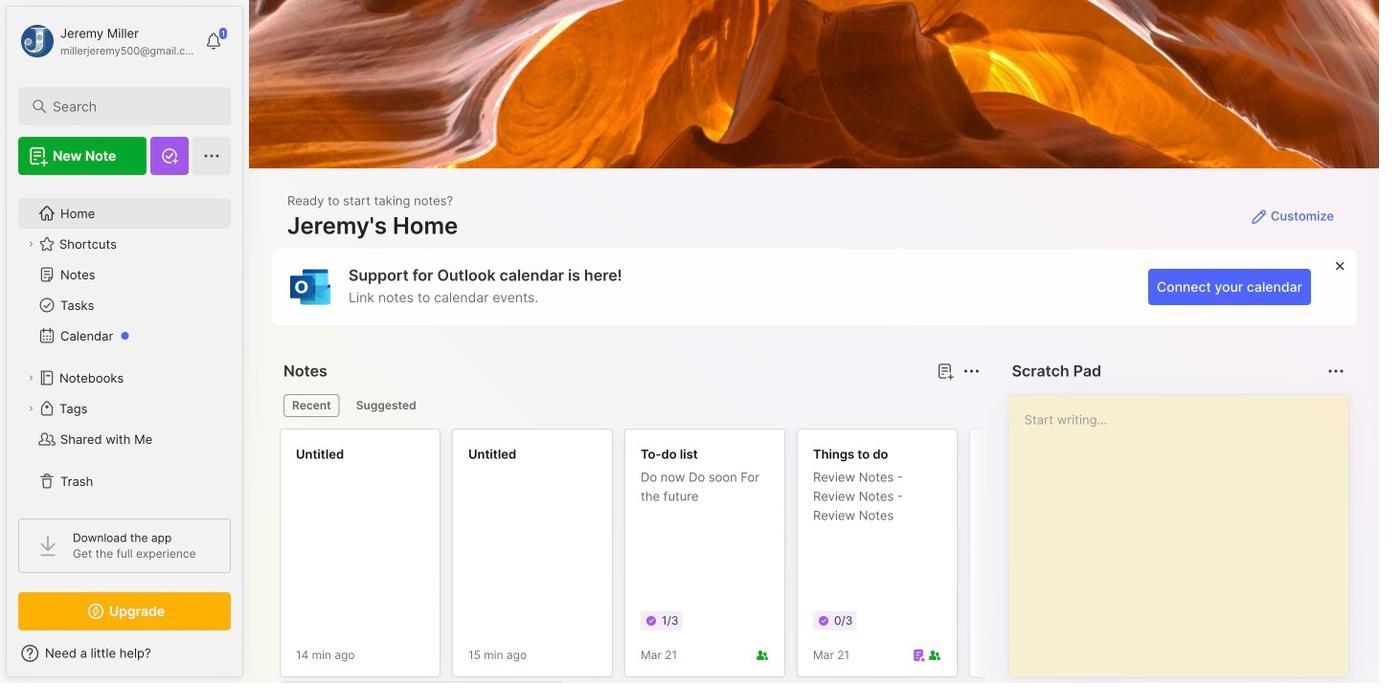 Task type: describe. For each thing, give the bounding box(es) containing it.
main element
[[0, 0, 249, 684]]

1 tab from the left
[[283, 395, 340, 418]]

Account field
[[18, 22, 195, 60]]

none search field inside main element
[[53, 95, 205, 118]]

Start writing… text field
[[1024, 396, 1347, 662]]



Task type: vqa. For each thing, say whether or not it's contained in the screenshot.
'search field' inside the Main element
yes



Task type: locate. For each thing, give the bounding box(es) containing it.
WHAT'S NEW field
[[7, 639, 242, 669]]

tree
[[7, 187, 242, 509]]

row group
[[280, 429, 1379, 684]]

click to collapse image
[[242, 648, 256, 671]]

0 horizontal spatial tab
[[283, 395, 340, 418]]

tab list
[[283, 395, 977, 418]]

expand tags image
[[25, 403, 36, 415]]

None search field
[[53, 95, 205, 118]]

2 tab from the left
[[347, 395, 425, 418]]

expand notebooks image
[[25, 373, 36, 384]]

Search text field
[[53, 98, 205, 116]]

tree inside main element
[[7, 187, 242, 509]]

tab
[[283, 395, 340, 418], [347, 395, 425, 418]]

1 horizontal spatial tab
[[347, 395, 425, 418]]



